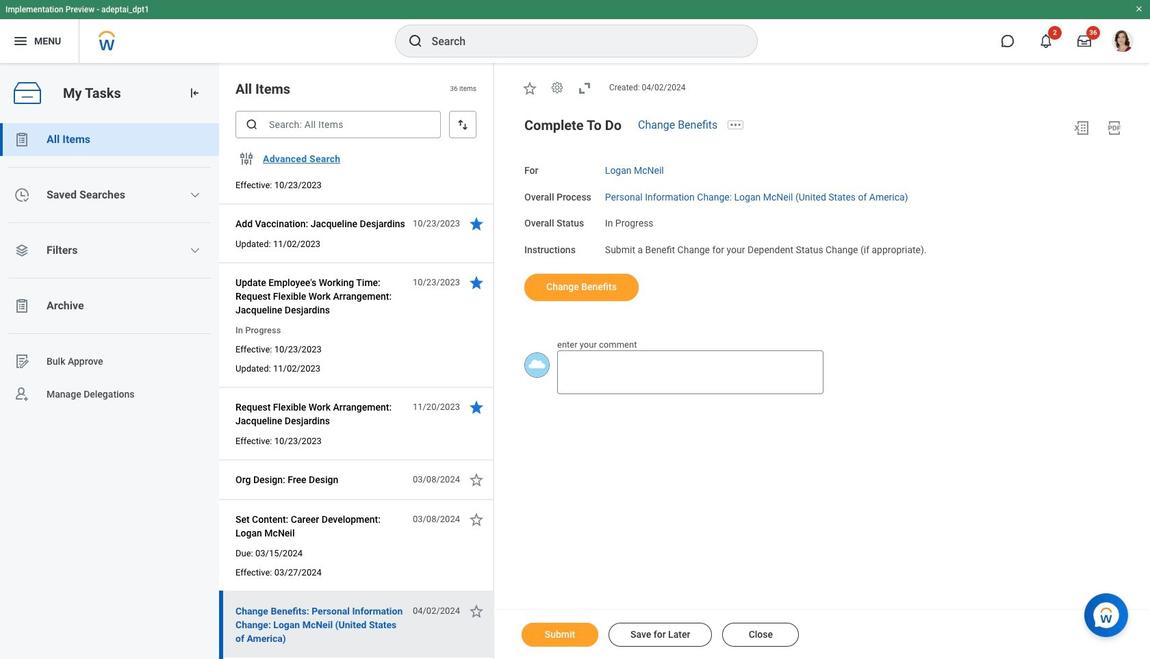 Task type: describe. For each thing, give the bounding box(es) containing it.
chevron down image for clock check image
[[190, 190, 201, 201]]

sort image
[[456, 118, 470, 131]]

configure image
[[238, 151, 255, 167]]

action bar region
[[494, 609, 1150, 659]]

Search Workday  search field
[[432, 26, 729, 56]]

justify image
[[12, 33, 29, 49]]

user plus image
[[14, 386, 30, 403]]

view printable version (pdf) image
[[1106, 120, 1123, 136]]

export to excel image
[[1073, 120, 1090, 136]]

rename image
[[14, 353, 30, 370]]

inbox large image
[[1078, 34, 1091, 48]]

fullscreen image
[[576, 80, 593, 96]]



Task type: vqa. For each thing, say whether or not it's contained in the screenshot.
usd inside Personal 0.00 USD
no



Task type: locate. For each thing, give the bounding box(es) containing it.
list
[[0, 123, 219, 411]]

0 vertical spatial chevron down image
[[190, 190, 201, 201]]

transformation import image
[[188, 86, 201, 100]]

search image
[[407, 33, 423, 49]]

chevron down image for perspective 'image'
[[190, 245, 201, 256]]

search image
[[245, 118, 259, 131]]

2 star image from the top
[[468, 511, 485, 528]]

notifications large image
[[1039, 34, 1053, 48]]

star image
[[522, 80, 538, 96], [468, 216, 485, 232], [468, 399, 485, 416], [468, 472, 485, 488], [468, 603, 485, 620]]

gear image
[[550, 81, 564, 95]]

Search: All Items text field
[[235, 111, 441, 138]]

None text field
[[557, 351, 824, 394]]

perspective image
[[14, 242, 30, 259]]

item list element
[[219, 0, 494, 659]]

1 vertical spatial chevron down image
[[190, 245, 201, 256]]

2 chevron down image from the top
[[190, 245, 201, 256]]

clipboard image
[[14, 298, 30, 314]]

0 vertical spatial star image
[[468, 275, 485, 291]]

1 star image from the top
[[468, 275, 485, 291]]

profile logan mcneil image
[[1112, 30, 1134, 55]]

clipboard image
[[14, 131, 30, 148]]

banner
[[0, 0, 1150, 63]]

chevron down image
[[190, 190, 201, 201], [190, 245, 201, 256]]

star image
[[468, 275, 485, 291], [468, 511, 485, 528]]

1 chevron down image from the top
[[190, 190, 201, 201]]

close environment banner image
[[1135, 5, 1143, 13]]

clock check image
[[14, 187, 30, 203]]

1 vertical spatial star image
[[468, 511, 485, 528]]



